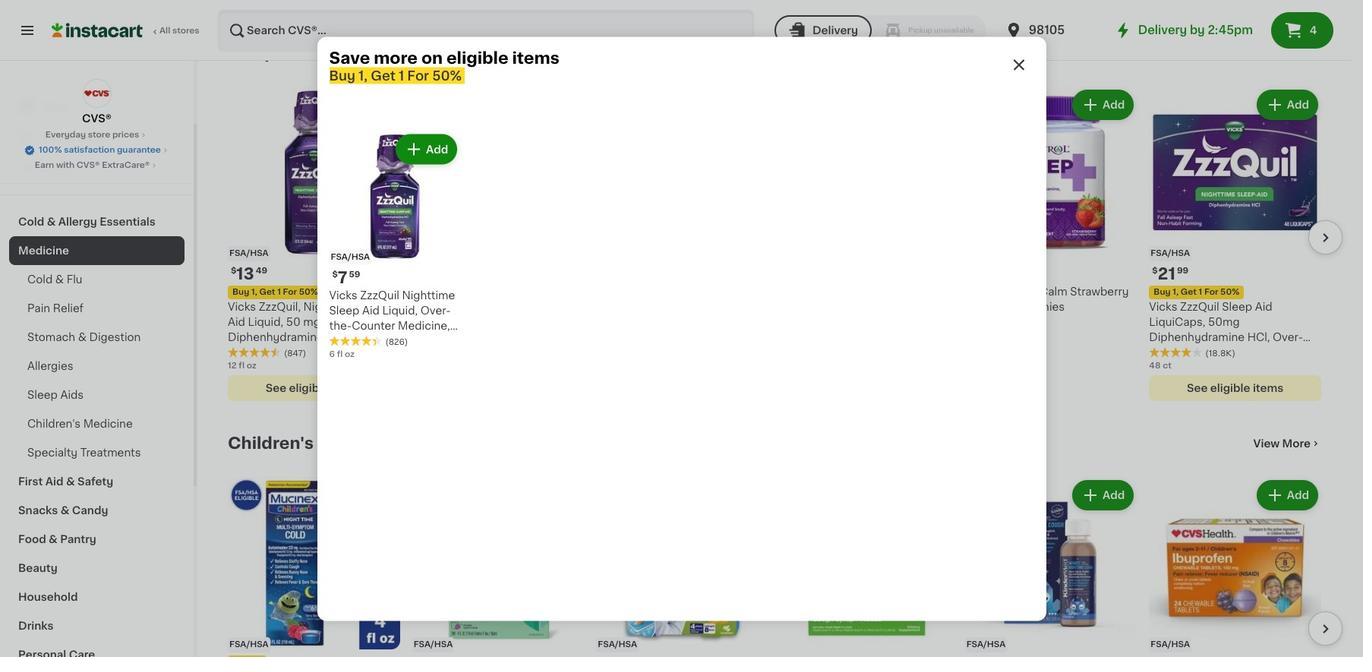 Task type: describe. For each thing, give the bounding box(es) containing it.
1 vertical spatial sleep aids link
[[9, 381, 185, 409]]

vicks zzzquil nighttime sleep aid liquid, over- the-counter medicine, warming berry
[[329, 290, 455, 346]]

shop link
[[9, 92, 185, 122]]

1 up zzzquil,
[[277, 288, 281, 296]]

buy down 13
[[232, 288, 249, 296]]

sleep inside $ 21 buy 1, get 1 for 50% vicks nighttime sleep aid, warming berry liquid
[[499, 302, 529, 312]]

for inside $ 21 buy 1, get 1 for 50% vicks nighttime sleep aid, warming berry liquid
[[467, 288, 481, 296]]

first aid & safety link
[[9, 467, 185, 496]]

hcl, inside vicks zzzquil, nighttime sleep aid liquid, 50 mg diphenhydramine hcl, warming berry
[[326, 332, 349, 343]]

snacks & candy link
[[9, 496, 185, 525]]

fl for 7
[[337, 350, 343, 358]]

4 fsa/hsa button from the left
[[965, 477, 1137, 657]]

warming for buy 1, get 1 for 50%
[[351, 332, 399, 343]]

add inside buy 1, get 1 for 50% dialog
[[426, 144, 448, 154]]

essentials
[[100, 216, 156, 227]]

store
[[88, 131, 110, 139]]

21 for 21
[[1158, 266, 1176, 282]]

hcl, inside vicks zzzquil sleep aid liquicaps, 50mg diphenhydramine hcl, over- the-counter medicine
[[1248, 332, 1270, 343]]

get down 99
[[1181, 288, 1197, 296]]

for inside "save more on eligible items buy 1, get 1 for 50%"
[[407, 69, 429, 81]]

50% up the mg
[[299, 288, 318, 296]]

it
[[67, 132, 74, 143]]

berry inside $ 21 buy 1, get 1 for 50% vicks nighttime sleep aid, warming berry liquid
[[462, 317, 491, 328]]

shop
[[43, 102, 71, 112]]

$ 13 49
[[231, 266, 267, 282]]

vicks for vicks zzzquil nighttime sleep aid liquid, over- the-counter medicine, warming berry
[[329, 290, 358, 301]]

digestion
[[89, 332, 141, 343]]

vicks for vicks zzzquil, nighttime sleep aid liquid, 50 mg diphenhydramine hcl, warming berry
[[228, 302, 256, 312]]

snacks
[[18, 505, 58, 516]]

berry for 7
[[379, 336, 408, 346]]

allergies
[[27, 361, 73, 371]]

flu
[[67, 274, 82, 285]]

sleep+
[[1000, 287, 1037, 297]]

save more on eligible items buy 1, get 1 for 50%
[[329, 49, 560, 81]]

49
[[256, 267, 267, 275]]

household link
[[9, 583, 185, 611]]

guarantee
[[117, 146, 161, 154]]

vicks zzzquil sleep aid liquicaps, 50mg diphenhydramine hcl, over- the-counter medicine
[[1149, 302, 1303, 358]]

50% inside $ 21 buy 1, get 1 for 50% vicks nighttime sleep aid, warming berry liquid
[[483, 288, 503, 296]]

liquid, for buy 1, get 1 for 50%
[[248, 317, 283, 328]]

first aid & safety
[[18, 476, 113, 487]]

all stores link
[[52, 9, 201, 52]]

specialty treatments link
[[9, 438, 185, 467]]

earn with cvs® extracare®
[[35, 161, 150, 169]]

1 inside "save more on eligible items buy 1, get 1 for 50%"
[[399, 69, 404, 81]]

vicks inside $ 21 buy 1, get 1 for 50% vicks nighttime sleep aid, warming berry liquid
[[412, 302, 440, 312]]

4 button
[[1272, 12, 1334, 49]]

flavored
[[965, 302, 1011, 312]]

0 horizontal spatial sleep aids
[[27, 390, 84, 400]]

eligible for 13
[[289, 383, 329, 394]]

$18.99 element
[[965, 265, 1137, 284]]

$ for 7
[[332, 270, 338, 279]]

50% inside "save more on eligible items buy 1, get 1 for 50%"
[[432, 69, 462, 81]]

buy inside "save more on eligible items buy 1, get 1 for 50%"
[[329, 69, 355, 81]]

1, down $ 13 49
[[251, 288, 257, 296]]

calm
[[1040, 287, 1068, 297]]

see eligible items for 13
[[266, 383, 362, 394]]

1 horizontal spatial sleep aids
[[228, 45, 316, 60]]

nighttime for buy 1, get 1 for 50%
[[304, 302, 357, 312]]

7
[[338, 269, 348, 285]]

12 fl oz
[[228, 362, 257, 370]]

gummies
[[1014, 302, 1065, 312]]

pain relief link
[[9, 294, 185, 323]]

again
[[77, 132, 107, 143]]

delivery by 2:45pm link
[[1114, 21, 1253, 39]]

stomach
[[27, 332, 75, 343]]

12
[[228, 362, 237, 370]]

view more for children's medicine
[[1254, 439, 1311, 449]]

(847)
[[284, 350, 306, 358]]

0 vertical spatial sleep aids link
[[228, 44, 316, 62]]

liquid, for 7
[[382, 305, 418, 316]]

by
[[1190, 24, 1205, 36]]

aid,
[[532, 302, 552, 312]]

2:45pm
[[1208, 24, 1253, 36]]

buy it again link
[[9, 122, 185, 153]]

zzzquil for buy 1, get 1 for 50%
[[1180, 302, 1220, 312]]

counter inside vicks zzzquil sleep aid liquicaps, 50mg diphenhydramine hcl, over- the-counter medicine
[[1172, 347, 1216, 358]]

pain
[[27, 303, 50, 314]]

get inside $ 21 buy 1, get 1 for 50% vicks nighttime sleep aid, warming berry liquid
[[444, 288, 460, 296]]

cold for cold & allergy essentials
[[18, 216, 44, 227]]

$ for 21
[[1153, 267, 1158, 275]]

1 horizontal spatial children's
[[228, 435, 314, 451]]

$ 21 99
[[1153, 266, 1189, 282]]

warming for 7
[[329, 336, 376, 346]]

food & pantry link
[[9, 525, 185, 554]]

satisfaction
[[64, 146, 115, 154]]

stomach & digestion link
[[9, 323, 185, 352]]

2 fsa/hsa button from the left
[[412, 477, 584, 657]]

product group containing 13
[[228, 86, 400, 401]]

berry for buy 1, get 1 for 50%
[[228, 347, 257, 358]]

nighttime inside $ 21 buy 1, get 1 for 50% vicks nighttime sleep aid, warming berry liquid
[[443, 302, 496, 312]]

drinks
[[18, 621, 54, 631]]

lists link
[[9, 153, 185, 183]]

natrol sleep+ calm strawberry flavored gummies
[[965, 287, 1129, 312]]

drinks link
[[9, 611, 185, 640]]

sleep inside vicks zzzquil nighttime sleep aid liquid, over- the-counter medicine, warming berry
[[329, 305, 360, 316]]

more for medicine
[[1283, 439, 1311, 449]]

cold & allergy essentials link
[[9, 207, 185, 236]]

13
[[236, 266, 254, 282]]

medicine link
[[9, 236, 185, 265]]

view for sleep aids
[[1254, 48, 1280, 58]]

allergy
[[58, 216, 97, 227]]

1 horizontal spatial aids
[[279, 45, 316, 60]]

specialty
[[27, 447, 78, 458]]

page 1 of 7 group
[[242, 0, 1308, 12]]

100% satisfaction guarantee
[[39, 146, 161, 154]]

buy inside $ 21 buy 1, get 1 for 50% vicks nighttime sleep aid, warming berry liquid
[[417, 288, 434, 296]]

the- inside vicks zzzquil nighttime sleep aid liquid, over- the-counter medicine, warming berry
[[329, 320, 352, 331]]

1 inside $ 21 buy 1, get 1 for 50% vicks nighttime sleep aid, warming berry liquid
[[462, 288, 465, 296]]

0 horizontal spatial children's
[[27, 419, 81, 429]]

all
[[160, 27, 170, 35]]

& for flu
[[55, 274, 64, 285]]

& for candy
[[61, 505, 69, 516]]

98105 button
[[1005, 9, 1096, 52]]

cold & flu link
[[9, 265, 185, 294]]

specialty treatments
[[27, 447, 141, 458]]

medicine inside vicks zzzquil sleep aid liquicaps, 50mg diphenhydramine hcl, over- the-counter medicine
[[1218, 347, 1268, 358]]

aid inside first aid & safety link
[[45, 476, 63, 487]]

sleep inside vicks zzzquil, nighttime sleep aid liquid, 50 mg diphenhydramine hcl, warming berry
[[359, 302, 390, 312]]

first
[[18, 476, 43, 487]]

view more link for children's medicine
[[1254, 436, 1322, 451]]

items for 13
[[332, 383, 362, 394]]

more for aids
[[1283, 48, 1311, 58]]

product group inside buy 1, get 1 for 50% dialog
[[329, 131, 461, 361]]

$ for vicks nighttime sleep aid, warming berry liquid
[[415, 267, 421, 275]]

prices
[[112, 131, 139, 139]]

candy
[[72, 505, 108, 516]]

snacks & candy
[[18, 505, 108, 516]]

item carousel region for sleep aids
[[228, 80, 1343, 410]]

eligible inside "save more on eligible items buy 1, get 1 for 50%"
[[447, 49, 509, 65]]

(18.8k)
[[1206, 350, 1236, 358]]

1, inside "save more on eligible items buy 1, get 1 for 50%"
[[359, 69, 368, 81]]

buy 1, get 1 for 50% for 21
[[1154, 288, 1240, 296]]

cvs® link
[[82, 79, 112, 126]]

the- inside vicks zzzquil sleep aid liquicaps, 50mg diphenhydramine hcl, over- the-counter medicine
[[1149, 347, 1172, 358]]

sleep inside vicks zzzquil sleep aid liquicaps, 50mg diphenhydramine hcl, over- the-counter medicine
[[1222, 302, 1253, 312]]



Task type: locate. For each thing, give the bounding box(es) containing it.
100% satisfaction guarantee button
[[24, 141, 170, 156]]

get down more
[[371, 69, 396, 81]]

2 view more link from the top
[[1254, 436, 1322, 451]]

★★★★★
[[412, 332, 465, 343], [412, 332, 465, 343], [329, 336, 382, 346], [329, 336, 382, 346], [228, 347, 281, 358], [228, 347, 281, 358], [1149, 347, 1203, 358], [1149, 347, 1203, 358]]

&
[[47, 216, 56, 227], [55, 274, 64, 285], [78, 332, 87, 343], [66, 476, 75, 487], [61, 505, 69, 516], [49, 534, 58, 545]]

0 horizontal spatial oz
[[247, 362, 257, 370]]

0 horizontal spatial the-
[[329, 320, 352, 331]]

buy 1, get 1 for 50%
[[232, 288, 318, 296], [1154, 288, 1240, 296]]

1,
[[359, 69, 368, 81], [251, 288, 257, 296], [436, 288, 442, 296], [1173, 288, 1179, 296]]

21 inside $ 21 buy 1, get 1 for 50% vicks nighttime sleep aid, warming berry liquid
[[421, 266, 438, 282]]

0 vertical spatial over-
[[421, 305, 451, 316]]

nighttime up the mg
[[304, 302, 357, 312]]

delivery inside delivery by 2:45pm link
[[1138, 24, 1187, 36]]

natrol sleep+ calm strawberry flavored gummies button
[[965, 86, 1137, 342]]

2 view from the top
[[1254, 439, 1280, 449]]

0 horizontal spatial 21
[[421, 266, 438, 282]]

& inside 'link'
[[47, 216, 56, 227]]

see for 13
[[266, 383, 286, 394]]

aid inside vicks zzzquil sleep aid liquicaps, 50mg diphenhydramine hcl, over- the-counter medicine
[[1255, 302, 1273, 312]]

everyday store prices link
[[45, 129, 148, 141]]

1 vertical spatial view more
[[1254, 439, 1311, 449]]

see eligible items down the 6
[[266, 383, 362, 394]]

nighttime inside vicks zzzquil nighttime sleep aid liquid, over- the-counter medicine, warming berry
[[402, 290, 455, 301]]

1 view from the top
[[1254, 48, 1280, 58]]

warming inside $ 21 buy 1, get 1 for 50% vicks nighttime sleep aid, warming berry liquid
[[412, 317, 459, 328]]

0 vertical spatial zzzquil
[[360, 290, 399, 301]]

vicks inside vicks zzzquil nighttime sleep aid liquid, over- the-counter medicine, warming berry
[[329, 290, 358, 301]]

stores
[[172, 27, 200, 35]]

nighttime for 7
[[402, 290, 455, 301]]

service type group
[[775, 15, 987, 46]]

48
[[1149, 362, 1161, 370]]

1 21 from the left
[[421, 266, 438, 282]]

0 vertical spatial view
[[1254, 48, 1280, 58]]

cvs® up the store
[[82, 113, 112, 124]]

1 horizontal spatial see eligible items
[[1187, 383, 1284, 394]]

buy up medicine,
[[417, 288, 434, 296]]

50mg
[[1208, 317, 1240, 328]]

1 horizontal spatial buy 1, get 1 for 50%
[[1154, 288, 1240, 296]]

1 vertical spatial view
[[1254, 439, 1280, 449]]

lists
[[43, 163, 69, 173]]

earn
[[35, 161, 54, 169]]

1 view more from the top
[[1254, 48, 1311, 58]]

liquid, inside vicks zzzquil, nighttime sleep aid liquid, 50 mg diphenhydramine hcl, warming berry
[[248, 317, 283, 328]]

with
[[56, 161, 75, 169]]

earn with cvs® extracare® link
[[35, 160, 159, 172]]

ct
[[1163, 362, 1172, 370]]

48 ct
[[1149, 362, 1172, 370]]

2 21 from the left
[[1158, 266, 1176, 282]]

delivery by 2:45pm
[[1138, 24, 1253, 36]]

zzzquil for 7
[[360, 290, 399, 301]]

0 horizontal spatial over-
[[421, 305, 451, 316]]

items for 21
[[1253, 383, 1284, 394]]

1 vertical spatial cvs®
[[77, 161, 100, 169]]

$ left 59
[[332, 270, 338, 279]]

50
[[286, 317, 301, 328]]

0 horizontal spatial items
[[332, 383, 362, 394]]

$ inside $ 21 99
[[1153, 267, 1158, 275]]

1 vertical spatial fl
[[239, 362, 245, 370]]

0 horizontal spatial see eligible items button
[[228, 375, 400, 401]]

1, up medicine,
[[436, 288, 442, 296]]

2 vertical spatial item carousel region
[[228, 471, 1343, 657]]

hcl,
[[326, 332, 349, 343], [1248, 332, 1270, 343]]

0 horizontal spatial liquid,
[[248, 317, 283, 328]]

21 up medicine,
[[421, 266, 438, 282]]

delivery for delivery
[[813, 25, 858, 36]]

aid inside vicks zzzquil nighttime sleep aid liquid, over- the-counter medicine, warming berry
[[362, 305, 380, 316]]

oz for 7
[[345, 350, 355, 358]]

view more link for sleep aids
[[1254, 45, 1322, 60]]

1 vertical spatial the-
[[1149, 347, 1172, 358]]

beauty
[[18, 563, 58, 573]]

1 horizontal spatial zzzquil
[[1180, 302, 1220, 312]]

$ inside $ 21 buy 1, get 1 for 50% vicks nighttime sleep aid, warming berry liquid
[[415, 267, 421, 275]]

cold inside 'link'
[[18, 216, 44, 227]]

2 see from the left
[[1187, 383, 1208, 394]]

see for 21
[[1187, 383, 1208, 394]]

1, down $ 21 99
[[1173, 288, 1179, 296]]

cold & flu
[[27, 274, 82, 285]]

vicks
[[329, 290, 358, 301], [228, 302, 256, 312], [412, 302, 440, 312], [1149, 302, 1178, 312]]

vicks zzzquil, nighttime sleep aid liquid, 50 mg diphenhydramine hcl, warming berry
[[228, 302, 399, 358]]

6
[[329, 350, 335, 358]]

get inside "save more on eligible items buy 1, get 1 for 50%"
[[371, 69, 396, 81]]

on
[[421, 49, 443, 65]]

buy 1, get 1 for 50% up zzzquil,
[[232, 288, 318, 296]]

household
[[18, 592, 78, 602]]

1 vertical spatial sleep aids
[[27, 390, 84, 400]]

vicks for vicks zzzquil sleep aid liquicaps, 50mg diphenhydramine hcl, over- the-counter medicine
[[1149, 302, 1178, 312]]

1 vertical spatial berry
[[379, 336, 408, 346]]

liquid
[[494, 317, 527, 328]]

$ 7 59
[[332, 269, 360, 285]]

1 hcl, from the left
[[326, 332, 349, 343]]

item carousel region containing 13
[[228, 80, 1343, 410]]

0 horizontal spatial hcl,
[[326, 332, 349, 343]]

view for children's medicine
[[1254, 439, 1280, 449]]

21 for vicks nighttime sleep aid, warming berry liquid
[[421, 266, 438, 282]]

fl inside buy 1, get 1 for 50% dialog
[[337, 350, 343, 358]]

2 more from the top
[[1283, 439, 1311, 449]]

more
[[374, 49, 418, 65]]

see down (847)
[[266, 383, 286, 394]]

0 vertical spatial children's medicine
[[27, 419, 133, 429]]

sleep
[[228, 45, 276, 60], [359, 302, 390, 312], [499, 302, 529, 312], [1222, 302, 1253, 312], [329, 305, 360, 316], [27, 390, 58, 400]]

instacart logo image
[[52, 21, 143, 39]]

0 horizontal spatial delivery
[[813, 25, 858, 36]]

aids down allergies
[[60, 390, 84, 400]]

items inside "save more on eligible items buy 1, get 1 for 50%"
[[512, 49, 560, 65]]

liquid, inside vicks zzzquil nighttime sleep aid liquid, over- the-counter medicine, warming berry
[[382, 305, 418, 316]]

buy it again
[[43, 132, 107, 143]]

product group containing 7
[[329, 131, 461, 361]]

1 vertical spatial more
[[1283, 439, 1311, 449]]

cold left allergy
[[18, 216, 44, 227]]

& right food
[[49, 534, 58, 545]]

6 fl oz
[[329, 350, 355, 358]]

eligible right on on the top left
[[447, 49, 509, 65]]

cvs® down satisfaction
[[77, 161, 100, 169]]

2 see eligible items button from the left
[[1149, 375, 1322, 401]]

fl right "12"
[[239, 362, 245, 370]]

fsa/hsa inside buy 1, get 1 for 50% dialog
[[331, 253, 370, 261]]

1 see eligible items button from the left
[[228, 375, 400, 401]]

delivery button
[[775, 15, 872, 46]]

0 vertical spatial liquid,
[[382, 305, 418, 316]]

see eligible items button down (18.8k)
[[1149, 375, 1322, 401]]

food
[[18, 534, 46, 545]]

21 inside the product "group"
[[1158, 266, 1176, 282]]

berry
[[462, 317, 491, 328], [379, 336, 408, 346], [228, 347, 257, 358]]

fl for buy 1, get 1 for 50%
[[239, 362, 245, 370]]

pantry
[[60, 534, 96, 545]]

0 vertical spatial sleep aids
[[228, 45, 316, 60]]

0 vertical spatial counter
[[352, 320, 395, 331]]

0 horizontal spatial children's medicine
[[27, 419, 133, 429]]

see eligible items button
[[228, 375, 400, 401], [1149, 375, 1322, 401]]

counter
[[352, 320, 395, 331], [1172, 347, 1216, 358]]

diphenhydramine inside vicks zzzquil, nighttime sleep aid liquid, 50 mg diphenhydramine hcl, warming berry
[[228, 332, 323, 343]]

50% up 50mg
[[1221, 288, 1240, 296]]

nighttime up liquid
[[443, 302, 496, 312]]

0 vertical spatial item carousel region
[[242, 0, 1308, 12]]

1 horizontal spatial children's medicine link
[[228, 435, 396, 453]]

& left allergy
[[47, 216, 56, 227]]

1 vertical spatial oz
[[247, 362, 257, 370]]

1 vertical spatial cold
[[27, 274, 53, 285]]

& inside 'link'
[[78, 332, 87, 343]]

safety
[[77, 476, 113, 487]]

59
[[349, 270, 360, 279]]

eligible down (18.8k)
[[1211, 383, 1251, 394]]

0 horizontal spatial zzzquil
[[360, 290, 399, 301]]

fsa/hsa button
[[228, 477, 400, 657], [412, 477, 584, 657], [597, 477, 769, 657], [965, 477, 1137, 657], [1149, 477, 1322, 657]]

items
[[512, 49, 560, 65], [332, 383, 362, 394], [1253, 383, 1284, 394]]

view more for sleep aids
[[1254, 48, 1311, 58]]

diphenhydramine
[[228, 332, 323, 343], [1149, 332, 1245, 343]]

2 hcl, from the left
[[1248, 332, 1270, 343]]

& for allergy
[[47, 216, 56, 227]]

delivery left by
[[1138, 24, 1187, 36]]

zzzquil inside vicks zzzquil nighttime sleep aid liquid, over- the-counter medicine, warming berry
[[360, 290, 399, 301]]

zzzquil up liquicaps,
[[1180, 302, 1220, 312]]

1 vertical spatial zzzquil
[[1180, 302, 1220, 312]]

counter up (826)
[[352, 320, 395, 331]]

zzzquil inside vicks zzzquil sleep aid liquicaps, 50mg diphenhydramine hcl, over- the-counter medicine
[[1180, 302, 1220, 312]]

1 horizontal spatial over-
[[1273, 332, 1303, 343]]

vicks up liquicaps,
[[1149, 302, 1178, 312]]

1 horizontal spatial oz
[[345, 350, 355, 358]]

vicks inside vicks zzzquil sleep aid liquicaps, 50mg diphenhydramine hcl, over- the-counter medicine
[[1149, 302, 1178, 312]]

zzzquil down 59
[[360, 290, 399, 301]]

50% up liquid
[[483, 288, 503, 296]]

over-
[[421, 305, 451, 316], [1273, 332, 1303, 343]]

children's medicine link
[[9, 409, 185, 438], [228, 435, 396, 453]]

0 vertical spatial children's
[[27, 419, 81, 429]]

0 vertical spatial fl
[[337, 350, 343, 358]]

berry inside vicks zzzquil, nighttime sleep aid liquid, 50 mg diphenhydramine hcl, warming berry
[[228, 347, 257, 358]]

extracare®
[[102, 161, 150, 169]]

liquicaps,
[[1149, 317, 1206, 328]]

eligible for 21
[[1211, 383, 1251, 394]]

0 vertical spatial oz
[[345, 350, 355, 358]]

warming inside vicks zzzquil nighttime sleep aid liquid, over- the-counter medicine, warming berry
[[329, 336, 376, 346]]

1 vertical spatial view more link
[[1254, 436, 1322, 451]]

99
[[1177, 267, 1189, 275]]

cold & allergy essentials
[[18, 216, 156, 227]]

1 up liquicaps,
[[1199, 288, 1203, 296]]

vicks inside vicks zzzquil, nighttime sleep aid liquid, 50 mg diphenhydramine hcl, warming berry
[[228, 302, 256, 312]]

item carousel region containing add
[[228, 471, 1343, 657]]

buy 1, get 1 for 50% dialog
[[317, 36, 1046, 621]]

more
[[1283, 48, 1311, 58], [1283, 439, 1311, 449]]

diphenhydramine down liquicaps,
[[1149, 332, 1245, 343]]

0 horizontal spatial aids
[[60, 390, 84, 400]]

1 horizontal spatial the-
[[1149, 347, 1172, 358]]

0 vertical spatial cvs®
[[82, 113, 112, 124]]

1 vertical spatial children's
[[228, 435, 314, 451]]

0 vertical spatial more
[[1283, 48, 1311, 58]]

delivery down "page 1 of 7" group
[[813, 25, 858, 36]]

view more
[[1254, 48, 1311, 58], [1254, 439, 1311, 449]]

view
[[1254, 48, 1280, 58], [1254, 439, 1280, 449]]

1, inside $ 21 buy 1, get 1 for 50% vicks nighttime sleep aid, warming berry liquid
[[436, 288, 442, 296]]

food & pantry
[[18, 534, 96, 545]]

1 vertical spatial over-
[[1273, 332, 1303, 343]]

21 left 99
[[1158, 266, 1176, 282]]

1 view more link from the top
[[1254, 45, 1322, 60]]

item carousel region for children's medicine
[[228, 471, 1343, 657]]

pain relief
[[27, 303, 84, 314]]

1 right vicks zzzquil nighttime sleep aid liquid, over- the-counter medicine, warming berry
[[462, 288, 465, 296]]

eligible
[[447, 49, 509, 65], [289, 383, 329, 394], [1211, 383, 1251, 394]]

cvs® logo image
[[82, 79, 111, 108]]

0 vertical spatial view more
[[1254, 48, 1311, 58]]

see eligible items button for 13
[[228, 375, 400, 401]]

1 horizontal spatial 21
[[1158, 266, 1176, 282]]

4
[[1310, 25, 1318, 36]]

0 horizontal spatial see eligible items
[[266, 383, 362, 394]]

$ left 49
[[231, 267, 236, 275]]

2 diphenhydramine from the left
[[1149, 332, 1245, 343]]

1 vertical spatial aids
[[60, 390, 84, 400]]

& left safety at the bottom
[[66, 476, 75, 487]]

50% down on on the top left
[[432, 69, 462, 81]]

stomach & digestion
[[27, 332, 141, 343]]

1, down save
[[359, 69, 368, 81]]

& left flu
[[55, 274, 64, 285]]

5 fsa/hsa button from the left
[[1149, 477, 1322, 657]]

warming inside vicks zzzquil, nighttime sleep aid liquid, 50 mg diphenhydramine hcl, warming berry
[[351, 332, 399, 343]]

zzzquil,
[[259, 302, 301, 312]]

vicks down 7
[[329, 290, 358, 301]]

sleep aids
[[228, 45, 316, 60], [27, 390, 84, 400]]

oz right the 6
[[345, 350, 355, 358]]

berry down medicine,
[[379, 336, 408, 346]]

1 horizontal spatial sleep aids link
[[228, 44, 316, 62]]

add button inside buy 1, get 1 for 50% dialog
[[397, 135, 456, 163]]

1 more from the top
[[1283, 48, 1311, 58]]

save
[[329, 49, 370, 65]]

0 horizontal spatial children's medicine link
[[9, 409, 185, 438]]

1 buy 1, get 1 for 50% from the left
[[232, 288, 318, 296]]

get
[[371, 69, 396, 81], [259, 288, 275, 296], [444, 288, 460, 296], [1181, 288, 1197, 296]]

1 horizontal spatial see
[[1187, 383, 1208, 394]]

& for pantry
[[49, 534, 58, 545]]

buy 1, get 1 for 50% for 13
[[232, 288, 318, 296]]

1 vertical spatial children's medicine
[[228, 435, 396, 451]]

None search field
[[217, 9, 755, 52]]

1 see eligible items from the left
[[266, 383, 362, 394]]

oz inside buy 1, get 1 for 50% dialog
[[345, 350, 355, 358]]

liquid,
[[382, 305, 418, 316], [248, 317, 283, 328]]

& for digestion
[[78, 332, 87, 343]]

1 vertical spatial counter
[[1172, 347, 1216, 358]]

liquid, up medicine,
[[382, 305, 418, 316]]

diphenhydramine down 50
[[228, 332, 323, 343]]

product group
[[228, 86, 400, 401], [965, 86, 1137, 356], [1149, 86, 1322, 401], [329, 131, 461, 361], [965, 477, 1137, 657], [1149, 477, 1322, 657]]

2 see eligible items from the left
[[1187, 383, 1284, 394]]

liquid, down zzzquil,
[[248, 317, 283, 328]]

1 horizontal spatial fl
[[337, 350, 343, 358]]

fsa/hsa
[[229, 249, 269, 258], [414, 249, 453, 258], [1151, 249, 1190, 258], [331, 253, 370, 261], [229, 640, 269, 649], [414, 640, 453, 649], [598, 640, 637, 649], [967, 640, 1006, 649], [1151, 640, 1190, 649]]

1 horizontal spatial liquid,
[[382, 305, 418, 316]]

berry inside vicks zzzquil nighttime sleep aid liquid, over- the-counter medicine, warming berry
[[379, 336, 408, 346]]

over- inside vicks zzzquil nighttime sleep aid liquid, over- the-counter medicine, warming berry
[[421, 305, 451, 316]]

vicks up medicine,
[[412, 302, 440, 312]]

add button
[[1074, 91, 1133, 118], [1258, 91, 1317, 118], [397, 135, 456, 163], [1074, 482, 1133, 509], [1258, 482, 1317, 509]]

1 horizontal spatial eligible
[[447, 49, 509, 65]]

counter inside vicks zzzquil nighttime sleep aid liquid, over- the-counter medicine, warming berry
[[352, 320, 395, 331]]

cold up pain
[[27, 274, 53, 285]]

(826)
[[385, 338, 408, 346]]

1 see from the left
[[266, 383, 286, 394]]

0 horizontal spatial counter
[[352, 320, 395, 331]]

fl
[[337, 350, 343, 358], [239, 362, 245, 370]]

product group containing 21
[[1149, 86, 1322, 401]]

3 fsa/hsa button from the left
[[597, 477, 769, 657]]

0 vertical spatial view more link
[[1254, 45, 1322, 60]]

treatments
[[80, 447, 141, 458]]

oz right "12"
[[247, 362, 257, 370]]

delivery inside delivery button
[[813, 25, 858, 36]]

zzzquil
[[360, 290, 399, 301], [1180, 302, 1220, 312]]

$ inside $ 7 59
[[332, 270, 338, 279]]

& left candy on the bottom of the page
[[61, 505, 69, 516]]

eligible down (847)
[[289, 383, 329, 394]]

strawberry
[[1070, 287, 1129, 297]]

1 diphenhydramine from the left
[[228, 332, 323, 343]]

the- up 48 ct
[[1149, 347, 1172, 358]]

0 horizontal spatial berry
[[228, 347, 257, 358]]

1 horizontal spatial counter
[[1172, 347, 1216, 358]]

see eligible items for 21
[[1187, 383, 1284, 394]]

see eligible items button for 21
[[1149, 375, 1322, 401]]

get up medicine,
[[444, 288, 460, 296]]

buy down save
[[329, 69, 355, 81]]

the- up 6 fl oz
[[329, 320, 352, 331]]

1 vertical spatial item carousel region
[[228, 80, 1343, 410]]

1 horizontal spatial children's medicine
[[228, 435, 396, 451]]

relief
[[53, 303, 84, 314]]

cold for cold & flu
[[27, 274, 53, 285]]

get up zzzquil,
[[259, 288, 275, 296]]

buy up 100%
[[43, 132, 64, 143]]

1 horizontal spatial see eligible items button
[[1149, 375, 1322, 401]]

2 buy 1, get 1 for 50% from the left
[[1154, 288, 1240, 296]]

fl right the 6
[[337, 350, 343, 358]]

$ for 13
[[231, 267, 236, 275]]

1 horizontal spatial berry
[[379, 336, 408, 346]]

vicks down 13
[[228, 302, 256, 312]]

diphenhydramine inside vicks zzzquil sleep aid liquicaps, 50mg diphenhydramine hcl, over- the-counter medicine
[[1149, 332, 1245, 343]]

1 vertical spatial liquid,
[[248, 317, 283, 328]]

& right stomach
[[78, 332, 87, 343]]

counter down liquicaps,
[[1172, 347, 1216, 358]]

1 horizontal spatial hcl,
[[1248, 332, 1270, 343]]

$ inside $ 13 49
[[231, 267, 236, 275]]

1 fsa/hsa button from the left
[[228, 477, 400, 657]]

0 vertical spatial the-
[[329, 320, 352, 331]]

0 horizontal spatial eligible
[[289, 383, 329, 394]]

see eligible items down (18.8k)
[[1187, 383, 1284, 394]]

21
[[421, 266, 438, 282], [1158, 266, 1176, 282]]

nighttime inside vicks zzzquil, nighttime sleep aid liquid, 50 mg diphenhydramine hcl, warming berry
[[304, 302, 357, 312]]

0 horizontal spatial sleep aids link
[[9, 381, 185, 409]]

$ 21 buy 1, get 1 for 50% vicks nighttime sleep aid, warming berry liquid
[[412, 266, 552, 328]]

mg
[[303, 317, 320, 328]]

2 horizontal spatial berry
[[462, 317, 491, 328]]

berry up 12 fl oz
[[228, 347, 257, 358]]

0 horizontal spatial diphenhydramine
[[228, 332, 323, 343]]

2 view more from the top
[[1254, 439, 1311, 449]]

0 vertical spatial aids
[[279, 45, 316, 60]]

oz for buy 1, get 1 for 50%
[[247, 362, 257, 370]]

1 horizontal spatial diphenhydramine
[[1149, 332, 1245, 343]]

$11.99 original price: $16.99 element
[[228, 655, 400, 657]]

$ left 99
[[1153, 267, 1158, 275]]

1 horizontal spatial items
[[512, 49, 560, 65]]

buy down $ 21 99
[[1154, 288, 1171, 296]]

aid inside vicks zzzquil, nighttime sleep aid liquid, 50 mg diphenhydramine hcl, warming berry
[[228, 317, 245, 328]]

1 down more
[[399, 69, 404, 81]]

nighttime
[[402, 290, 455, 301], [304, 302, 357, 312], [443, 302, 496, 312]]

$ up vicks zzzquil nighttime sleep aid liquid, over- the-counter medicine, warming berry
[[415, 267, 421, 275]]

aids left save
[[279, 45, 316, 60]]

see down (18.8k)
[[1187, 383, 1208, 394]]

nighttime up medicine,
[[402, 290, 455, 301]]

2 horizontal spatial eligible
[[1211, 383, 1251, 394]]

98105
[[1029, 24, 1065, 36]]

everyday
[[45, 131, 86, 139]]

over- inside vicks zzzquil sleep aid liquicaps, 50mg diphenhydramine hcl, over- the-counter medicine
[[1273, 332, 1303, 343]]

0 vertical spatial cold
[[18, 216, 44, 227]]

0 vertical spatial berry
[[462, 317, 491, 328]]

0 horizontal spatial see
[[266, 383, 286, 394]]

berry left liquid
[[462, 317, 491, 328]]

see eligible items button down the 6
[[228, 375, 400, 401]]

2 vertical spatial berry
[[228, 347, 257, 358]]

everyday store prices
[[45, 131, 139, 139]]

beauty link
[[9, 554, 185, 583]]

2 horizontal spatial items
[[1253, 383, 1284, 394]]

buy 1, get 1 for 50% down 99
[[1154, 288, 1240, 296]]

0 horizontal spatial buy 1, get 1 for 50%
[[232, 288, 318, 296]]

item carousel region
[[242, 0, 1308, 12], [228, 80, 1343, 410], [228, 471, 1343, 657]]

delivery for delivery by 2:45pm
[[1138, 24, 1187, 36]]

0 horizontal spatial fl
[[239, 362, 245, 370]]

1 horizontal spatial delivery
[[1138, 24, 1187, 36]]



Task type: vqa. For each thing, say whether or not it's contained in the screenshot.
the topmost in
no



